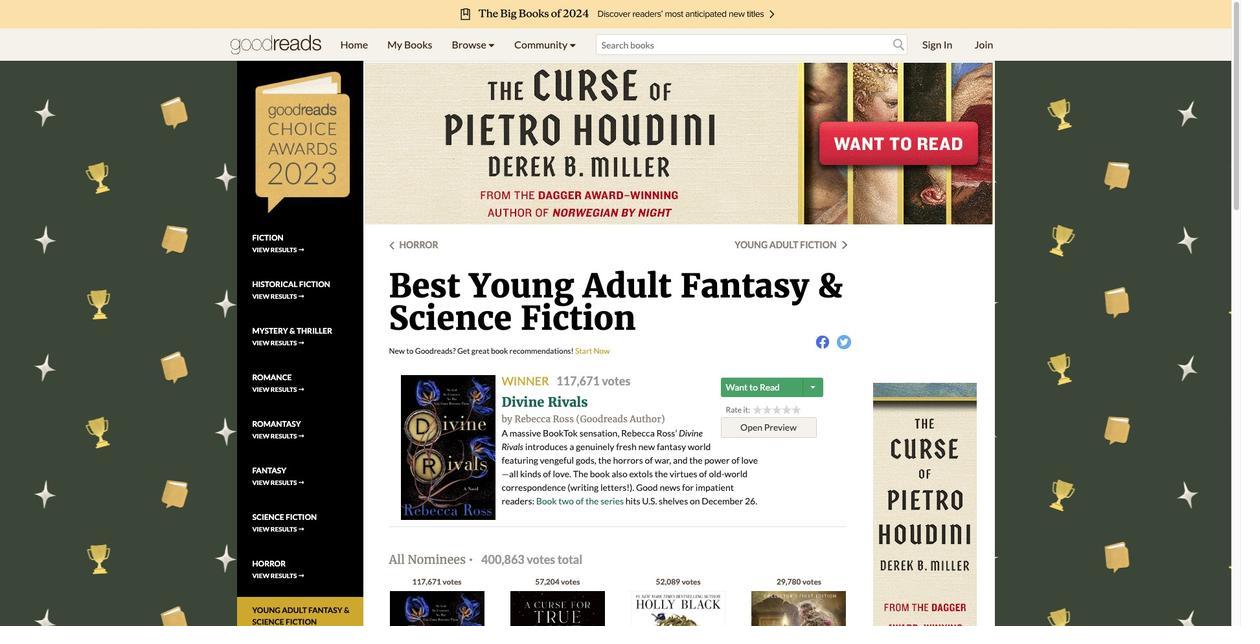 Task type: describe. For each thing, give the bounding box(es) containing it.
fiction inside fiction view results →
[[252, 233, 283, 243]]

0 vertical spatial divine rivals by rebecca   ross image
[[401, 376, 495, 521]]

extols
[[629, 469, 653, 480]]

letters!).
[[600, 483, 634, 494]]

by
[[502, 414, 512, 426]]

on
[[690, 496, 700, 507]]

view inside science fiction view results →
[[252, 526, 269, 534]]

the stolen heir by holly black image
[[631, 592, 726, 627]]

view inside mystery & thriller view results →
[[252, 340, 269, 347]]

52,089 votes
[[656, 578, 701, 588]]

horror for horror
[[399, 240, 438, 251]]

romance view results →
[[252, 373, 305, 394]]

1 horizontal spatial world
[[725, 469, 748, 480]]

mystery & thriller view results →
[[252, 327, 332, 347]]

december
[[702, 496, 743, 507]]

of down new
[[645, 455, 653, 466]]

adult for young adult fiction
[[769, 240, 798, 251]]

booktok
[[543, 428, 578, 439]]

rate
[[726, 405, 742, 415]]

→ inside science fiction view results →
[[298, 526, 305, 534]]

fiction view results →
[[252, 233, 305, 254]]

romantasy view results →
[[252, 420, 305, 441]]

community ▾ button
[[505, 28, 586, 61]]

results inside fantasy view results →
[[271, 480, 297, 487]]

sensation,
[[579, 428, 619, 439]]

results inside romantasy view results →
[[271, 433, 297, 441]]

correspondence
[[502, 483, 566, 494]]

votes for 117,671 votes
[[443, 578, 462, 588]]

•
[[469, 553, 473, 568]]

book two of the series link
[[536, 496, 624, 507]]

want to read
[[726, 382, 780, 393]]

new
[[638, 442, 655, 453]]

young adult fantasy & science fiction link
[[252, 606, 353, 627]]

mystery
[[252, 327, 288, 336]]

two
[[559, 496, 574, 507]]

1 horizontal spatial rebecca
[[621, 428, 655, 439]]

join link
[[965, 28, 1003, 61]]

young adult fiction
[[735, 240, 837, 251]]

votes inside the all nominees • 400,863 votes total
[[527, 553, 555, 567]]

historical
[[252, 280, 298, 290]]

book inside the introduces a genuinely fresh new fantasy world featuring vengeful gods, the horrors of war, and the power of love —all kinds of love. the book also extols the virtues of old-world correspondence (writing letters!). good news for impatient readers:
[[590, 469, 610, 480]]

horror link
[[389, 240, 438, 251]]

book
[[536, 496, 557, 507]]

of left old-
[[699, 469, 707, 480]]

votes for 29,780 votes
[[802, 578, 821, 588]]

sign in link
[[913, 28, 962, 61]]

science inside science fiction view results →
[[252, 513, 284, 523]]

fantasy inside fantasy view results →
[[252, 467, 286, 476]]

share on facebook image
[[816, 336, 830, 350]]

read
[[760, 382, 780, 393]]

best
[[389, 266, 460, 307]]

my books
[[387, 38, 432, 51]]

menu containing home
[[331, 28, 586, 61]]

winner 117,671 votes divine rivals by rebecca   ross (goodreads author)
[[502, 374, 665, 426]]

my books link
[[378, 28, 442, 61]]

community
[[514, 38, 568, 51]]

shelves
[[659, 496, 688, 507]]

browse
[[452, 38, 486, 51]]

—all
[[502, 469, 518, 480]]

0 vertical spatial advertisement element
[[365, 63, 993, 225]]

for
[[682, 483, 694, 494]]

books
[[404, 38, 432, 51]]

view inside fiction view results →
[[252, 246, 269, 254]]

science inside young adult fantasy & science fiction
[[252, 618, 284, 627]]

total
[[557, 553, 582, 567]]

results inside historical fiction view results →
[[271, 293, 297, 301]]

divine inside winner 117,671 votes divine rivals by rebecca   ross (goodreads author)
[[502, 394, 544, 411]]

fantasy
[[657, 442, 686, 453]]

a curse for true love by stephanie garber image
[[510, 592, 605, 627]]

the down (writing
[[586, 496, 599, 507]]

young for young adult fiction
[[735, 240, 768, 251]]

readers:
[[502, 496, 534, 507]]

26.
[[745, 496, 757, 507]]

votes for 52,089 votes
[[682, 578, 701, 588]]

adult for young adult fantasy & science fiction
[[282, 606, 307, 616]]

recommendations!
[[509, 347, 574, 356]]

impatient
[[696, 483, 734, 494]]

chain of thorns by cassandra clare image
[[752, 592, 846, 627]]

get
[[457, 347, 470, 356]]

votes for 57,204 votes
[[561, 578, 580, 588]]

young for young adult fantasy & science fiction
[[252, 606, 280, 616]]

view inside romance view results →
[[252, 386, 269, 394]]

57,204 votes
[[535, 578, 580, 588]]

fantasy view results →
[[252, 467, 305, 487]]

→ inside horror view results →
[[298, 573, 305, 581]]

home link
[[331, 28, 378, 61]]

& inside young adult fantasy & science fiction
[[344, 606, 349, 616]]

news
[[660, 483, 680, 494]]

a
[[502, 428, 508, 439]]

view inside fantasy view results →
[[252, 480, 269, 487]]

open preview link
[[721, 418, 816, 438]]

browse ▾
[[452, 38, 495, 51]]

1 vertical spatial advertisement element
[[873, 383, 976, 627]]

117,671 inside winner 117,671 votes divine rivals by rebecca   ross (goodreads author)
[[556, 374, 600, 389]]

the down war,
[[655, 469, 668, 480]]

community ▾
[[514, 38, 576, 51]]

new
[[389, 347, 405, 356]]

book two of the series hits u.s. shelves on december 26.
[[536, 496, 757, 507]]

science fiction view results →
[[252, 513, 317, 534]]

29,780
[[777, 578, 801, 588]]

→ inside fantasy view results →
[[298, 480, 305, 487]]

(writing
[[568, 483, 599, 494]]

open preview
[[740, 422, 797, 433]]

results inside fiction view results →
[[271, 246, 297, 254]]

to for want
[[749, 382, 758, 393]]

winner
[[502, 374, 549, 389]]

also
[[612, 469, 627, 480]]

results inside science fiction view results →
[[271, 526, 297, 534]]

a
[[569, 442, 574, 453]]

love.
[[553, 469, 571, 480]]

adult inside best young adult fantasy & science fiction
[[583, 266, 672, 307]]

rebecca   ross link
[[515, 414, 574, 426]]

new to goodreads? get great book recommendations! start now
[[389, 347, 610, 356]]

results inside romance view results →
[[271, 386, 297, 394]]



Task type: vqa. For each thing, say whether or not it's contained in the screenshot.
FRESH
yes



Task type: locate. For each thing, give the bounding box(es) containing it.
0 vertical spatial &
[[818, 266, 843, 307]]

horror view results →
[[252, 560, 305, 581]]

best young adult fantasy & science fiction
[[389, 266, 843, 339]]

29,780 votes
[[777, 578, 821, 588]]

of
[[645, 455, 653, 466], [731, 455, 740, 466], [543, 469, 551, 480], [699, 469, 707, 480], [576, 496, 584, 507]]

2 horizontal spatial adult
[[769, 240, 798, 251]]

1 vertical spatial divine rivals by rebecca   ross image
[[390, 592, 484, 627]]

0 vertical spatial horror
[[399, 240, 438, 251]]

▾ for community ▾
[[570, 38, 576, 51]]

3 view from the top
[[252, 340, 269, 347]]

thriller
[[297, 327, 332, 336]]

to right new
[[406, 347, 414, 356]]

power
[[704, 455, 730, 466]]

→ down thriller
[[298, 340, 305, 347]]

fiction
[[252, 233, 283, 243], [800, 240, 837, 251], [299, 280, 330, 290], [521, 299, 636, 339], [286, 513, 317, 523], [286, 618, 317, 627]]

0 vertical spatial fantasy
[[681, 266, 809, 307]]

5 results from the top
[[271, 433, 297, 441]]

old-
[[709, 469, 725, 480]]

0 vertical spatial book
[[491, 347, 508, 356]]

view inside horror view results →
[[252, 573, 269, 581]]

& inside best young adult fantasy & science fiction
[[818, 266, 843, 307]]

3 results from the top
[[271, 340, 297, 347]]

hits
[[626, 496, 640, 507]]

u.s.
[[642, 496, 657, 507]]

now
[[594, 347, 610, 356]]

horror inside horror view results →
[[252, 560, 286, 570]]

4 view from the top
[[252, 386, 269, 394]]

want to read button
[[726, 378, 780, 398]]

to for new
[[406, 347, 414, 356]]

war,
[[655, 455, 671, 466]]

1 horizontal spatial ▾
[[570, 38, 576, 51]]

author)
[[630, 414, 665, 426]]

→ up horror view results →
[[298, 526, 305, 534]]

0 horizontal spatial horror
[[252, 560, 286, 570]]

0 horizontal spatial young
[[252, 606, 280, 616]]

good
[[636, 483, 658, 494]]

horror
[[399, 240, 438, 251], [252, 560, 286, 570]]

rivals up featuring
[[502, 442, 523, 453]]

2 → from the top
[[298, 293, 305, 301]]

2 results from the top
[[271, 293, 297, 301]]

→ up romantasy
[[298, 386, 305, 394]]

fiction inside historical fiction view results →
[[299, 280, 330, 290]]

0 vertical spatial to
[[406, 347, 414, 356]]

1 horizontal spatial horror
[[399, 240, 438, 251]]

1 horizontal spatial adult
[[583, 266, 672, 307]]

divine rivals link
[[502, 394, 588, 411]]

science down horror view results →
[[252, 618, 284, 627]]

advertisement element
[[365, 63, 993, 225], [873, 383, 976, 627]]

2 horizontal spatial fantasy
[[681, 266, 809, 307]]

2 horizontal spatial young
[[735, 240, 768, 251]]

rivals inside divine rivals
[[502, 442, 523, 453]]

0 vertical spatial 117,671
[[556, 374, 600, 389]]

fantasy inside best young adult fantasy & science fiction
[[681, 266, 809, 307]]

→ inside mystery & thriller view results →
[[298, 340, 305, 347]]

▾ right the browse
[[488, 38, 495, 51]]

fiction inside young adult fantasy & science fiction
[[286, 618, 317, 627]]

& inside mystery & thriller view results →
[[290, 327, 295, 336]]

of right two
[[576, 496, 584, 507]]

results up young adult fantasy & science fiction
[[271, 573, 297, 581]]

historical fiction view results →
[[252, 280, 330, 301]]

to
[[406, 347, 414, 356], [749, 382, 758, 393]]

view down romantasy
[[252, 433, 269, 441]]

of left love.
[[543, 469, 551, 480]]

1 vertical spatial 117,671
[[412, 578, 441, 588]]

divine inside divine rivals
[[679, 428, 703, 439]]

horror down science fiction view results →
[[252, 560, 286, 570]]

→ inside romantasy view results →
[[298, 433, 305, 441]]

votes down now
[[602, 374, 630, 389]]

rivals
[[548, 394, 588, 411], [502, 442, 523, 453]]

votes down nominees
[[443, 578, 462, 588]]

view inside romantasy view results →
[[252, 433, 269, 441]]

0 horizontal spatial world
[[688, 442, 711, 453]]

1 horizontal spatial book
[[590, 469, 610, 480]]

Search for books to add to your shelves search field
[[596, 34, 907, 55]]

genuinely
[[576, 442, 614, 453]]

the most anticipated books of 2024 image
[[97, 0, 1134, 28]]

votes down total
[[561, 578, 580, 588]]

117,671 down start
[[556, 374, 600, 389]]

1 vertical spatial rebecca
[[621, 428, 655, 439]]

fantasy inside young adult fantasy & science fiction
[[308, 606, 342, 616]]

results down romantasy
[[271, 433, 297, 441]]

52,089
[[656, 578, 680, 588]]

results up science fiction view results →
[[271, 480, 297, 487]]

7 → from the top
[[298, 526, 305, 534]]

divine rivals
[[502, 428, 703, 453]]

2 vertical spatial adult
[[282, 606, 307, 616]]

view up historical
[[252, 246, 269, 254]]

2 vertical spatial &
[[344, 606, 349, 616]]

→ up science fiction view results →
[[298, 480, 305, 487]]

0 horizontal spatial fantasy
[[252, 467, 286, 476]]

horrors
[[613, 455, 643, 466]]

8 results from the top
[[271, 573, 297, 581]]

1 horizontal spatial 117,671
[[556, 374, 600, 389]]

Search books text field
[[596, 34, 907, 55]]

→ up historical fiction view results →
[[298, 246, 305, 254]]

2 vertical spatial fantasy
[[308, 606, 342, 616]]

→ up young adult fantasy & science fiction link
[[298, 573, 305, 581]]

view down historical
[[252, 293, 269, 301]]

divine rivals by rebecca   ross image
[[401, 376, 495, 521], [390, 592, 484, 627]]

1 horizontal spatial to
[[749, 382, 758, 393]]

2 ▾ from the left
[[570, 38, 576, 51]]

▾ for browse ▾
[[488, 38, 495, 51]]

1 horizontal spatial fantasy
[[308, 606, 342, 616]]

young inside best young adult fantasy & science fiction
[[469, 266, 574, 307]]

view inside historical fiction view results →
[[252, 293, 269, 301]]

world up power
[[688, 442, 711, 453]]

ross
[[553, 414, 574, 426]]

results inside horror view results →
[[271, 573, 297, 581]]

results down mystery
[[271, 340, 297, 347]]

in
[[944, 38, 952, 51]]

1 horizontal spatial &
[[344, 606, 349, 616]]

horror for horror view results →
[[252, 560, 286, 570]]

5 → from the top
[[298, 433, 305, 441]]

0 vertical spatial adult
[[769, 240, 798, 251]]

votes right 52,089
[[682, 578, 701, 588]]

menu
[[331, 28, 586, 61]]

divine rivals by rebecca   ross image down 117,671 votes
[[390, 592, 484, 627]]

1 vertical spatial &
[[290, 327, 295, 336]]

117,671 down nominees
[[412, 578, 441, 588]]

book right great
[[491, 347, 508, 356]]

fiction inside science fiction view results →
[[286, 513, 317, 523]]

share on twitter image
[[837, 336, 851, 350]]

science inside best young adult fantasy & science fiction
[[389, 299, 512, 339]]

400,863
[[481, 553, 525, 567]]

view up young adult fantasy & science fiction
[[252, 573, 269, 581]]

1 results from the top
[[271, 246, 297, 254]]

7 results from the top
[[271, 526, 297, 534]]

the right and
[[689, 455, 703, 466]]

young inside young adult fantasy & science fiction
[[252, 606, 280, 616]]

0 horizontal spatial divine
[[502, 394, 544, 411]]

rivals inside winner 117,671 votes divine rivals by rebecca   ross (goodreads author)
[[548, 394, 588, 411]]

7 view from the top
[[252, 526, 269, 534]]

fresh
[[616, 442, 637, 453]]

all nominees • 400,863 votes total
[[389, 553, 582, 568]]

open
[[740, 422, 762, 433]]

start
[[575, 347, 592, 356]]

2 view from the top
[[252, 293, 269, 301]]

great
[[471, 347, 489, 356]]

▾ right community
[[570, 38, 576, 51]]

1 vertical spatial divine
[[679, 428, 703, 439]]

0 horizontal spatial ▾
[[488, 38, 495, 51]]

the
[[598, 455, 611, 466], [689, 455, 703, 466], [655, 469, 668, 480], [586, 496, 599, 507]]

home
[[340, 38, 368, 51]]

divine
[[502, 394, 544, 411], [679, 428, 703, 439]]

0 horizontal spatial book
[[491, 347, 508, 356]]

→ inside fiction view results →
[[298, 246, 305, 254]]

ross'
[[656, 428, 677, 439]]

→ down romantasy
[[298, 433, 305, 441]]

young adult fantasy & science fiction
[[252, 606, 349, 627]]

1 ▾ from the left
[[488, 38, 495, 51]]

1 vertical spatial book
[[590, 469, 610, 480]]

1 horizontal spatial divine
[[679, 428, 703, 439]]

2023 goodreads choice awards image
[[252, 71, 349, 214]]

view down mystery
[[252, 340, 269, 347]]

1 vertical spatial young
[[469, 266, 574, 307]]

▾ inside browse ▾ popup button
[[488, 38, 495, 51]]

→ inside historical fiction view results →
[[298, 293, 305, 301]]

featuring
[[502, 455, 538, 466]]

to left read
[[749, 382, 758, 393]]

and
[[673, 455, 688, 466]]

results up horror view results →
[[271, 526, 297, 534]]

to inside 'button'
[[749, 382, 758, 393]]

0 horizontal spatial &
[[290, 327, 295, 336]]

young
[[735, 240, 768, 251], [469, 266, 574, 307], [252, 606, 280, 616]]

0 vertical spatial rivals
[[548, 394, 588, 411]]

science
[[389, 299, 512, 339], [252, 513, 284, 523], [252, 618, 284, 627]]

votes inside winner 117,671 votes divine rivals by rebecca   ross (goodreads author)
[[602, 374, 630, 389]]

science up 'get'
[[389, 299, 512, 339]]

0 horizontal spatial rebecca
[[515, 414, 551, 426]]

view up horror view results →
[[252, 526, 269, 534]]

8 → from the top
[[298, 573, 305, 581]]

→ inside romance view results →
[[298, 386, 305, 394]]

votes up 57,204
[[527, 553, 555, 567]]

1 vertical spatial science
[[252, 513, 284, 523]]

0 vertical spatial rebecca
[[515, 414, 551, 426]]

join
[[974, 38, 993, 51]]

view up science fiction view results →
[[252, 480, 269, 487]]

rebecca up new
[[621, 428, 655, 439]]

results down historical
[[271, 293, 297, 301]]

want
[[726, 382, 748, 393]]

series
[[600, 496, 624, 507]]

results inside mystery & thriller view results →
[[271, 340, 297, 347]]

1 vertical spatial to
[[749, 382, 758, 393]]

results
[[271, 246, 297, 254], [271, 293, 297, 301], [271, 340, 297, 347], [271, 386, 297, 394], [271, 433, 297, 441], [271, 480, 297, 487], [271, 526, 297, 534], [271, 573, 297, 581]]

6 results from the top
[[271, 480, 297, 487]]

view down romance
[[252, 386, 269, 394]]

science down fantasy view results → at left
[[252, 513, 284, 523]]

(goodreads
[[576, 414, 628, 426]]

1 → from the top
[[298, 246, 305, 254]]

divine up fantasy
[[679, 428, 703, 439]]

2 vertical spatial science
[[252, 618, 284, 627]]

0 horizontal spatial 117,671
[[412, 578, 441, 588]]

0 horizontal spatial rivals
[[502, 442, 523, 453]]

rebecca inside winner 117,671 votes divine rivals by rebecca   ross (goodreads author)
[[515, 414, 551, 426]]

1 vertical spatial world
[[725, 469, 748, 480]]

nominees
[[408, 553, 466, 568]]

the
[[573, 469, 588, 480]]

1 vertical spatial fantasy
[[252, 467, 286, 476]]

2 horizontal spatial &
[[818, 266, 843, 307]]

divine rivals by rebecca   ross image left a
[[401, 376, 495, 521]]

the down genuinely on the left
[[598, 455, 611, 466]]

0 vertical spatial science
[[389, 299, 512, 339]]

my
[[387, 38, 402, 51]]

2 vertical spatial young
[[252, 606, 280, 616]]

fantasy
[[681, 266, 809, 307], [252, 467, 286, 476], [308, 606, 342, 616]]

rivals up ross
[[548, 394, 588, 411]]

group
[[753, 405, 801, 415]]

divine down "winner"
[[502, 394, 544, 411]]

world down love
[[725, 469, 748, 480]]

8 view from the top
[[252, 573, 269, 581]]

→ up thriller
[[298, 293, 305, 301]]

1 horizontal spatial young
[[469, 266, 574, 307]]

horror up best
[[399, 240, 438, 251]]

1 vertical spatial adult
[[583, 266, 672, 307]]

0 vertical spatial young
[[735, 240, 768, 251]]

goodreads?
[[415, 347, 456, 356]]

1 vertical spatial horror
[[252, 560, 286, 570]]

view
[[252, 246, 269, 254], [252, 293, 269, 301], [252, 340, 269, 347], [252, 386, 269, 394], [252, 433, 269, 441], [252, 480, 269, 487], [252, 526, 269, 534], [252, 573, 269, 581]]

0 horizontal spatial to
[[406, 347, 414, 356]]

0 horizontal spatial adult
[[282, 606, 307, 616]]

6 view from the top
[[252, 480, 269, 487]]

results down romance
[[271, 386, 297, 394]]

of left love
[[731, 455, 740, 466]]

sign
[[922, 38, 942, 51]]

▾ inside community ▾ popup button
[[570, 38, 576, 51]]

4 → from the top
[[298, 386, 305, 394]]

4 results from the top
[[271, 386, 297, 394]]

0 vertical spatial divine
[[502, 394, 544, 411]]

1 vertical spatial rivals
[[502, 442, 523, 453]]

0 vertical spatial world
[[688, 442, 711, 453]]

3 → from the top
[[298, 340, 305, 347]]

rebecca up massive
[[515, 414, 551, 426]]

start now link
[[575, 347, 610, 356]]

results up historical
[[271, 246, 297, 254]]

fiction inside best young adult fantasy & science fiction
[[521, 299, 636, 339]]

rebecca
[[515, 414, 551, 426], [621, 428, 655, 439]]

5 view from the top
[[252, 433, 269, 441]]

1 view from the top
[[252, 246, 269, 254]]

sign in
[[922, 38, 952, 51]]

a massive booktok sensation, rebecca ross'
[[502, 428, 679, 439]]

6 → from the top
[[298, 480, 305, 487]]

&
[[818, 266, 843, 307], [290, 327, 295, 336], [344, 606, 349, 616]]

book right the
[[590, 469, 610, 480]]

all
[[389, 553, 405, 568]]

adult
[[769, 240, 798, 251], [583, 266, 672, 307], [282, 606, 307, 616]]

young adult fiction link
[[735, 240, 847, 251]]

introduces
[[525, 442, 568, 453]]

1 horizontal spatial rivals
[[548, 394, 588, 411]]

preview
[[764, 422, 797, 433]]

adult inside young adult fantasy & science fiction
[[282, 606, 307, 616]]

votes right '29,780'
[[802, 578, 821, 588]]



